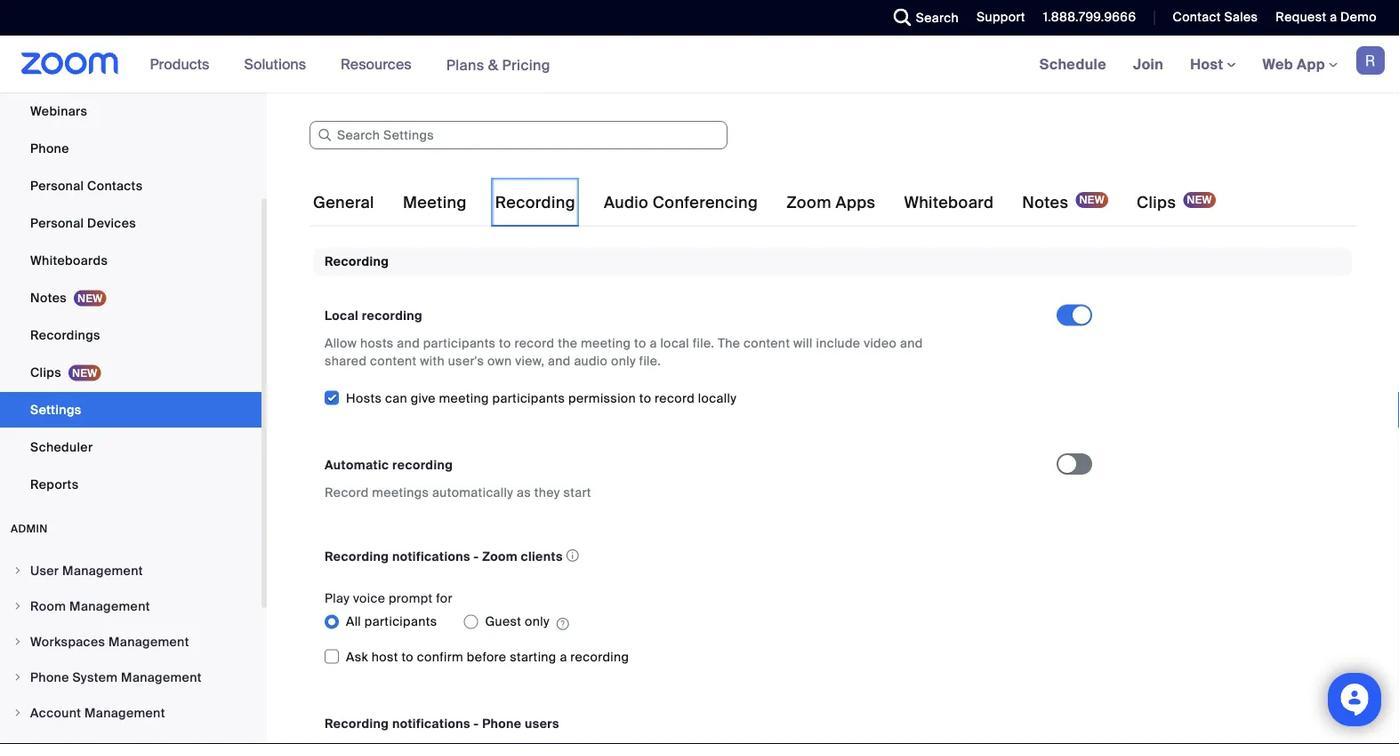 Task type: locate. For each thing, give the bounding box(es) containing it.
web
[[1263, 55, 1294, 73]]

zoom
[[787, 193, 832, 213], [482, 549, 518, 565]]

1 notifications from the top
[[392, 549, 470, 565]]

right image for account management
[[12, 708, 23, 719]]

web app button
[[1263, 55, 1338, 73]]

to right host
[[402, 649, 414, 665]]

scheduler link
[[0, 430, 262, 465]]

admin menu menu
[[0, 554, 262, 745]]

right image left user
[[12, 566, 23, 576]]

right image left workspaces
[[12, 637, 23, 648]]

prompt
[[389, 591, 433, 607]]

record left locally
[[655, 390, 695, 406]]

recording
[[362, 308, 423, 324], [392, 457, 453, 473], [571, 649, 629, 665]]

notifications inside application
[[392, 549, 470, 565]]

room
[[30, 598, 66, 615]]

a left local
[[650, 335, 657, 352]]

2 vertical spatial right image
[[12, 708, 23, 719]]

1 horizontal spatial zoom
[[787, 193, 832, 213]]

0 horizontal spatial notes
[[30, 290, 67, 306]]

recording
[[495, 193, 575, 213], [325, 254, 389, 270], [325, 549, 389, 565], [325, 716, 389, 732]]

to
[[499, 335, 511, 352], [634, 335, 646, 352], [639, 390, 652, 406], [402, 649, 414, 665]]

meeting
[[581, 335, 631, 352], [439, 390, 489, 406]]

webinars
[[30, 103, 87, 119]]

web app
[[1263, 55, 1326, 73]]

1 vertical spatial notifications
[[392, 716, 470, 732]]

right image
[[12, 566, 23, 576], [12, 673, 23, 683], [12, 708, 23, 719]]

1 horizontal spatial a
[[650, 335, 657, 352]]

1 vertical spatial only
[[525, 614, 550, 630]]

user's
[[448, 353, 484, 370]]

clips inside personal menu menu
[[30, 364, 61, 381]]

0 horizontal spatial content
[[370, 353, 417, 370]]

record inside allow hosts and participants to record the meeting to a local file. the content will include video and shared content with user's own view, and audio only file.
[[515, 335, 555, 352]]

0 vertical spatial -
[[474, 549, 479, 565]]

2 right image from the top
[[12, 637, 23, 648]]

management down workspaces management menu item
[[121, 669, 202, 686]]

management inside 'menu item'
[[121, 669, 202, 686]]

demo
[[1341, 9, 1377, 25]]

0 vertical spatial meeting
[[581, 335, 631, 352]]

0 vertical spatial phone
[[30, 140, 69, 157]]

0 horizontal spatial record
[[515, 335, 555, 352]]

only left 'learn more about guest only' image on the left of page
[[525, 614, 550, 630]]

reports link
[[0, 467, 262, 503]]

hosts
[[346, 390, 382, 406]]

personal up personal devices
[[30, 177, 84, 194]]

for
[[436, 591, 453, 607]]

play voice prompt for
[[325, 591, 453, 607]]

phone inside 'menu item'
[[30, 669, 69, 686]]

1 vertical spatial -
[[474, 716, 479, 732]]

recording up meetings
[[392, 457, 453, 473]]

will
[[794, 335, 813, 352]]

- for zoom
[[474, 549, 479, 565]]

contacts
[[87, 177, 143, 194]]

1 vertical spatial file.
[[639, 353, 661, 370]]

notes inside tabs of my account settings page 'tab list'
[[1022, 193, 1069, 213]]

1 vertical spatial recording
[[392, 457, 453, 473]]

0 vertical spatial right image
[[12, 601, 23, 612]]

1 vertical spatial right image
[[12, 673, 23, 683]]

2 vertical spatial a
[[560, 649, 567, 665]]

0 vertical spatial participants
[[423, 335, 496, 352]]

clips inside tabs of my account settings page 'tab list'
[[1137, 193, 1176, 213]]

notifications down confirm at the bottom left of page
[[392, 716, 470, 732]]

- for phone
[[474, 716, 479, 732]]

- left users
[[474, 716, 479, 732]]

file. down local
[[639, 353, 661, 370]]

users
[[525, 716, 559, 732]]

right image
[[12, 601, 23, 612], [12, 637, 23, 648]]

right image inside workspaces management menu item
[[12, 637, 23, 648]]

1 horizontal spatial content
[[744, 335, 790, 352]]

a inside allow hosts and participants to record the meeting to a local file. the content will include video and shared content with user's own view, and audio only file.
[[650, 335, 657, 352]]

right image for room management
[[12, 601, 23, 612]]

1 vertical spatial participants
[[492, 390, 565, 406]]

phone down webinars at left
[[30, 140, 69, 157]]

0 vertical spatial file.
[[693, 335, 715, 352]]

management for room management
[[69, 598, 150, 615]]

audio conferencing
[[604, 193, 758, 213]]

solutions button
[[244, 36, 314, 93]]

0 vertical spatial recording
[[362, 308, 423, 324]]

zoom left the clients
[[482, 549, 518, 565]]

0 vertical spatial notifications
[[392, 549, 470, 565]]

play voice prompt for option group
[[325, 608, 1057, 636]]

clips link
[[0, 355, 262, 391]]

audio
[[574, 353, 608, 370]]

notes
[[1022, 193, 1069, 213], [30, 290, 67, 306]]

learn more about guest only image
[[557, 616, 569, 632]]

right image left account
[[12, 708, 23, 719]]

user management menu item
[[0, 554, 262, 588]]

scheduler
[[30, 439, 93, 455]]

zoom inside tabs of my account settings page 'tab list'
[[787, 193, 832, 213]]

participants inside allow hosts and participants to record the meeting to a local file. the content will include video and shared content with user's own view, and audio only file.
[[423, 335, 496, 352]]

management up workspaces management on the left bottom of page
[[69, 598, 150, 615]]

file.
[[693, 335, 715, 352], [639, 353, 661, 370]]

and right video
[[900, 335, 923, 352]]

right image inside user management menu item
[[12, 566, 23, 576]]

notifications up for
[[392, 549, 470, 565]]

meeting inside allow hosts and participants to record the meeting to a local file. the content will include video and shared content with user's own view, and audio only file.
[[581, 335, 631, 352]]

right image for user management
[[12, 566, 23, 576]]

2 horizontal spatial and
[[900, 335, 923, 352]]

participants
[[423, 335, 496, 352], [492, 390, 565, 406], [365, 614, 437, 630]]

contact sales link
[[1160, 0, 1263, 36], [1173, 9, 1258, 25]]

0 horizontal spatial only
[[525, 614, 550, 630]]

profile picture image
[[1357, 46, 1385, 75]]

meeting up audio
[[581, 335, 631, 352]]

personal
[[30, 177, 84, 194], [30, 215, 84, 231]]

content
[[744, 335, 790, 352], [370, 353, 417, 370]]

recording element
[[314, 248, 1352, 745]]

meeting
[[403, 193, 467, 213]]

1.888.799.9666 button up schedule link
[[1043, 9, 1136, 25]]

management inside menu item
[[62, 563, 143, 579]]

right image inside account management menu item
[[12, 708, 23, 719]]

admin
[[11, 522, 48, 536]]

recording notifications - phone users
[[325, 716, 559, 732]]

1 horizontal spatial meeting
[[581, 335, 631, 352]]

product information navigation
[[137, 36, 564, 94]]

right image left the room
[[12, 601, 23, 612]]

permission
[[568, 390, 636, 406]]

and down the
[[548, 353, 571, 370]]

recording down ask
[[325, 716, 389, 732]]

1 vertical spatial right image
[[12, 637, 23, 648]]

banner
[[0, 36, 1399, 94]]

management for account management
[[85, 705, 165, 721]]

1.888.799.9666 button
[[1030, 0, 1141, 36], [1043, 9, 1136, 25]]

0 horizontal spatial meeting
[[439, 390, 489, 406]]

personal inside the personal devices link
[[30, 215, 84, 231]]

user
[[30, 563, 59, 579]]

2 vertical spatial phone
[[482, 716, 522, 732]]

content left will
[[744, 335, 790, 352]]

pricing
[[502, 55, 551, 74]]

0 horizontal spatial clips
[[30, 364, 61, 381]]

room management menu item
[[0, 590, 262, 624]]

1 - from the top
[[474, 549, 479, 565]]

1 vertical spatial personal
[[30, 215, 84, 231]]

give
[[411, 390, 436, 406]]

1 vertical spatial clips
[[30, 364, 61, 381]]

contact
[[1173, 9, 1221, 25]]

0 vertical spatial personal
[[30, 177, 84, 194]]

personal inside personal contacts "link"
[[30, 177, 84, 194]]

record up view, on the top of page
[[515, 335, 555, 352]]

to up the own
[[499, 335, 511, 352]]

2 vertical spatial recording
[[571, 649, 629, 665]]

join
[[1133, 55, 1164, 73]]

a right starting
[[560, 649, 567, 665]]

0 vertical spatial only
[[611, 353, 636, 370]]

2 - from the top
[[474, 716, 479, 732]]

- down automatically
[[474, 549, 479, 565]]

to right permission
[[639, 390, 652, 406]]

personal up whiteboards
[[30, 215, 84, 231]]

audio
[[604, 193, 649, 213]]

1 horizontal spatial record
[[655, 390, 695, 406]]

1 vertical spatial a
[[650, 335, 657, 352]]

schedule link
[[1026, 36, 1120, 93]]

and
[[397, 335, 420, 352], [900, 335, 923, 352], [548, 353, 571, 370]]

1 horizontal spatial file.
[[693, 335, 715, 352]]

recording down the search settings text box
[[495, 193, 575, 213]]

0 horizontal spatial zoom
[[482, 549, 518, 565]]

2 personal from the top
[[30, 215, 84, 231]]

personal contacts
[[30, 177, 143, 194]]

resources
[[341, 55, 412, 73]]

1 horizontal spatial notes
[[1022, 193, 1069, 213]]

recording up voice
[[325, 549, 389, 565]]

1 vertical spatial phone
[[30, 669, 69, 686]]

0 vertical spatial zoom
[[787, 193, 832, 213]]

0 vertical spatial right image
[[12, 566, 23, 576]]

management down room management menu item on the left
[[109, 634, 189, 650]]

right image left system
[[12, 673, 23, 683]]

the
[[558, 335, 578, 352]]

management down the phone system management 'menu item'
[[85, 705, 165, 721]]

whiteboard
[[904, 193, 994, 213]]

0 vertical spatial clips
[[1137, 193, 1176, 213]]

voice
[[353, 591, 385, 607]]

1 right image from the top
[[12, 566, 23, 576]]

content down hosts
[[370, 353, 417, 370]]

hosts
[[360, 335, 394, 352]]

1 vertical spatial content
[[370, 353, 417, 370]]

host button
[[1190, 55, 1236, 73]]

0 vertical spatial notes
[[1022, 193, 1069, 213]]

plans & pricing link
[[446, 55, 551, 74], [446, 55, 551, 74]]

management
[[62, 563, 143, 579], [69, 598, 150, 615], [109, 634, 189, 650], [121, 669, 202, 686], [85, 705, 165, 721]]

conferencing
[[653, 193, 758, 213]]

recording up hosts
[[362, 308, 423, 324]]

schedule
[[1040, 55, 1107, 73]]

only right audio
[[611, 353, 636, 370]]

right image inside room management menu item
[[12, 601, 23, 612]]

phone up account
[[30, 669, 69, 686]]

&
[[488, 55, 498, 74]]

-
[[474, 549, 479, 565], [474, 716, 479, 732]]

right image inside the phone system management 'menu item'
[[12, 673, 23, 683]]

phone left users
[[482, 716, 522, 732]]

user management
[[30, 563, 143, 579]]

recording up the local
[[325, 254, 389, 270]]

- inside application
[[474, 549, 479, 565]]

clips
[[1137, 193, 1176, 213], [30, 364, 61, 381]]

recording right starting
[[571, 649, 629, 665]]

0 vertical spatial record
[[515, 335, 555, 352]]

1 right image from the top
[[12, 601, 23, 612]]

recording notifications - zoom clients application
[[325, 544, 1041, 569]]

0 horizontal spatial and
[[397, 335, 420, 352]]

management up the room management
[[62, 563, 143, 579]]

1 horizontal spatial clips
[[1137, 193, 1176, 213]]

phone inside personal menu menu
[[30, 140, 69, 157]]

a left demo
[[1330, 9, 1337, 25]]

0 horizontal spatial file.
[[639, 353, 661, 370]]

participants down prompt
[[365, 614, 437, 630]]

1 vertical spatial zoom
[[482, 549, 518, 565]]

participants up user's
[[423, 335, 496, 352]]

with
[[420, 353, 445, 370]]

0 vertical spatial content
[[744, 335, 790, 352]]

2 horizontal spatial a
[[1330, 9, 1337, 25]]

3 right image from the top
[[12, 708, 23, 719]]

participants down view, on the top of page
[[492, 390, 565, 406]]

1 vertical spatial notes
[[30, 290, 67, 306]]

play
[[325, 591, 350, 607]]

1 vertical spatial record
[[655, 390, 695, 406]]

start
[[564, 484, 591, 501]]

ask
[[346, 649, 368, 665]]

menu item
[[0, 732, 262, 745]]

1 horizontal spatial only
[[611, 353, 636, 370]]

file. left the
[[693, 335, 715, 352]]

only inside allow hosts and participants to record the meeting to a local file. the content will include video and shared content with user's own view, and audio only file.
[[611, 353, 636, 370]]

1 personal from the top
[[30, 177, 84, 194]]

zoom left the apps
[[787, 193, 832, 213]]

2 notifications from the top
[[392, 716, 470, 732]]

personal for personal contacts
[[30, 177, 84, 194]]

personal devices
[[30, 215, 136, 231]]

2 right image from the top
[[12, 673, 23, 683]]

zoom inside application
[[482, 549, 518, 565]]

meeting down user's
[[439, 390, 489, 406]]

and right hosts
[[397, 335, 420, 352]]

banner containing products
[[0, 36, 1399, 94]]

before
[[467, 649, 507, 665]]

2 vertical spatial participants
[[365, 614, 437, 630]]



Task type: vqa. For each thing, say whether or not it's contained in the screenshot.
Add within Dialog
no



Task type: describe. For each thing, give the bounding box(es) containing it.
notifications for zoom
[[392, 549, 470, 565]]

phone system management
[[30, 669, 202, 686]]

management for workspaces management
[[109, 634, 189, 650]]

plans
[[446, 55, 484, 74]]

request a demo
[[1276, 9, 1377, 25]]

search button
[[881, 0, 964, 36]]

zoom logo image
[[21, 52, 119, 75]]

apps
[[836, 193, 876, 213]]

workspaces
[[30, 634, 105, 650]]

automatic
[[325, 457, 389, 473]]

whiteboards
[[30, 252, 108, 269]]

recording for hosts
[[362, 308, 423, 324]]

record
[[325, 484, 369, 501]]

0 horizontal spatial a
[[560, 649, 567, 665]]

recording inside application
[[325, 549, 389, 565]]

right image for phone system management
[[12, 673, 23, 683]]

account management menu item
[[0, 697, 262, 730]]

confirm
[[417, 649, 464, 665]]

settings link
[[0, 392, 262, 428]]

reports
[[30, 476, 79, 493]]

video
[[864, 335, 897, 352]]

zoom apps
[[787, 193, 876, 213]]

1 horizontal spatial and
[[548, 353, 571, 370]]

allow hosts and participants to record the meeting to a local file. the content will include video and shared content with user's own view, and audio only file.
[[325, 335, 923, 370]]

ask host to confirm before starting a recording
[[346, 649, 629, 665]]

phone for phone
[[30, 140, 69, 157]]

1.888.799.9666
[[1043, 9, 1136, 25]]

search
[[916, 9, 959, 26]]

all participants
[[346, 614, 437, 630]]

devices
[[87, 215, 136, 231]]

management for user management
[[62, 563, 143, 579]]

sales
[[1225, 9, 1258, 25]]

whiteboards link
[[0, 243, 262, 278]]

phone link
[[0, 131, 262, 166]]

contact sales
[[1173, 9, 1258, 25]]

phone system management menu item
[[0, 661, 262, 695]]

allow
[[325, 335, 357, 352]]

room management
[[30, 598, 150, 615]]

recording for meetings
[[392, 457, 453, 473]]

the
[[718, 335, 740, 352]]

as
[[517, 484, 531, 501]]

plans & pricing
[[446, 55, 551, 74]]

tabs of my account settings page tab list
[[310, 178, 1220, 228]]

account
[[30, 705, 81, 721]]

participants inside play voice prompt for option group
[[365, 614, 437, 630]]

own
[[487, 353, 512, 370]]

host
[[1190, 55, 1227, 73]]

meetings navigation
[[1026, 36, 1399, 94]]

solutions
[[244, 55, 306, 73]]

side navigation navigation
[[0, 0, 267, 745]]

1.888.799.9666 button up schedule
[[1030, 0, 1141, 36]]

phone inside recording 'element'
[[482, 716, 522, 732]]

shared
[[325, 353, 367, 370]]

local recording
[[325, 308, 423, 324]]

local
[[325, 308, 359, 324]]

request
[[1276, 9, 1327, 25]]

only inside play voice prompt for option group
[[525, 614, 550, 630]]

meetings
[[372, 484, 429, 501]]

can
[[385, 390, 407, 406]]

to left local
[[634, 335, 646, 352]]

system
[[72, 669, 118, 686]]

notifications for phone
[[392, 716, 470, 732]]

local
[[660, 335, 690, 352]]

0 vertical spatial a
[[1330, 9, 1337, 25]]

they
[[534, 484, 560, 501]]

join link
[[1120, 36, 1177, 93]]

recordings link
[[0, 318, 262, 353]]

general
[[313, 193, 374, 213]]

resources button
[[341, 36, 420, 93]]

view,
[[515, 353, 545, 370]]

personal devices link
[[0, 206, 262, 241]]

notes inside personal menu menu
[[30, 290, 67, 306]]

Search Settings text field
[[310, 121, 728, 149]]

personal for personal devices
[[30, 215, 84, 231]]

recordings
[[30, 327, 100, 343]]

workspaces management menu item
[[0, 625, 262, 659]]

host
[[372, 649, 398, 665]]

app
[[1297, 55, 1326, 73]]

guest
[[485, 614, 522, 630]]

products button
[[150, 36, 217, 93]]

locally
[[698, 390, 737, 406]]

1 vertical spatial meeting
[[439, 390, 489, 406]]

support
[[977, 9, 1026, 25]]

settings
[[30, 402, 81, 418]]

phone for phone system management
[[30, 669, 69, 686]]

info outline image
[[566, 544, 579, 567]]

include
[[816, 335, 861, 352]]

automatic recording
[[325, 457, 453, 473]]

account management
[[30, 705, 165, 721]]

right image for workspaces management
[[12, 637, 23, 648]]

recording inside tabs of my account settings page 'tab list'
[[495, 193, 575, 213]]

automatically
[[432, 484, 514, 501]]

hosts can give meeting participants permission to record locally
[[346, 390, 737, 406]]

personal menu menu
[[0, 0, 262, 504]]

clients
[[521, 549, 563, 565]]

notes link
[[0, 280, 262, 316]]

workspaces management
[[30, 634, 189, 650]]

personal contacts link
[[0, 168, 262, 204]]

record meetings automatically as they start
[[325, 484, 591, 501]]



